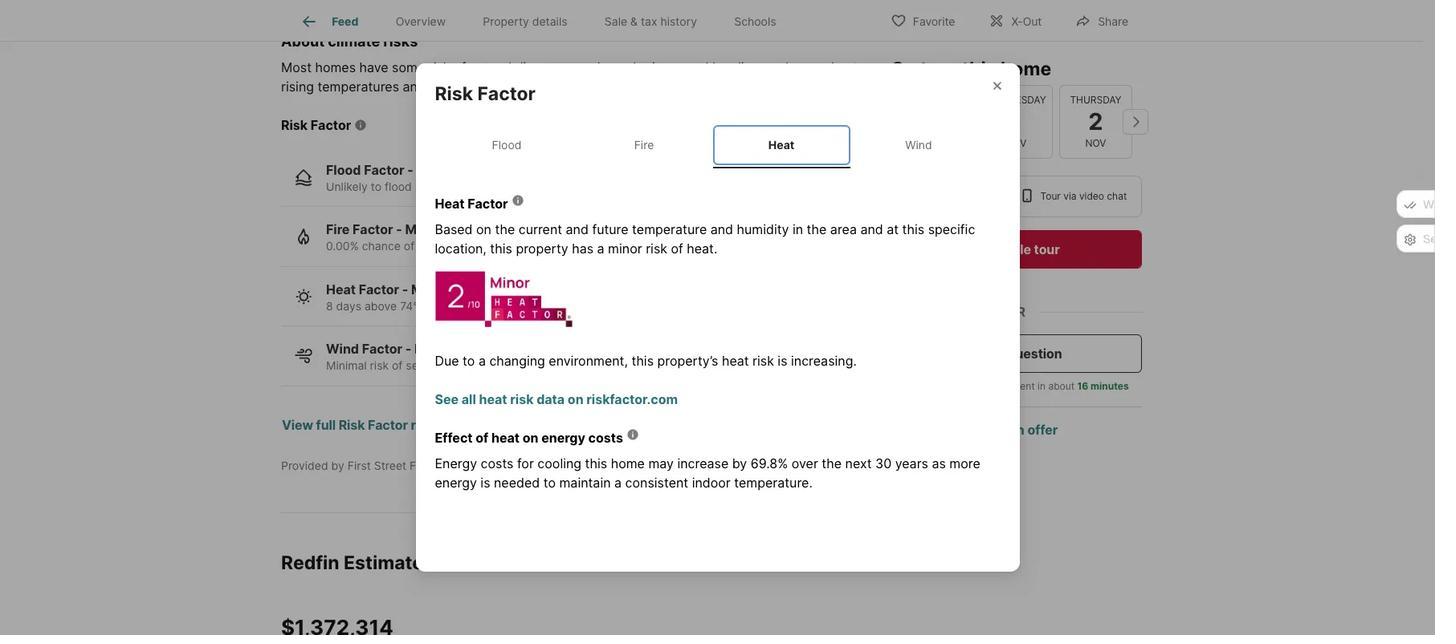 Task type: vqa. For each thing, say whether or not it's contained in the screenshot.
'climate'
yes



Task type: describe. For each thing, give the bounding box(es) containing it.
wind for wind factor - minimal minimal risk of severe winds over next 30 years
[[326, 341, 359, 358]]

overview
[[396, 15, 446, 28]]

thursday 2 nov
[[1070, 94, 1122, 149]]

in inside flood factor - minimal unlikely to flood in next 30 years
[[415, 180, 424, 193]]

impacted
[[652, 59, 709, 75]]

1 horizontal spatial energy
[[541, 430, 585, 446]]

2
[[1088, 107, 1103, 136]]

as
[[932, 456, 946, 472]]

0 vertical spatial climate
[[328, 33, 380, 50]]

74°
[[400, 299, 418, 313]]

minimal for flood factor - minimal
[[416, 162, 466, 178]]

tax
[[641, 15, 657, 28]]

risk inside button
[[339, 417, 365, 433]]

a right 'winds'
[[479, 353, 486, 369]]

1
[[1011, 107, 1022, 136]]

risk factor inside dialog
[[435, 83, 536, 105]]

in down based
[[450, 240, 460, 253]]

&
[[630, 15, 638, 28]]

a inside fire factor - minor 0.00% chance of being in a wildfire in next 30 years
[[463, 240, 469, 253]]

tour for go
[[920, 58, 958, 80]]

risk factor element
[[435, 64, 555, 106]]

by inside most homes have some risk of natural disasters, and may be impacted by climate change due to rising temperatures and sea levels.
[[712, 59, 727, 75]]

may inside most homes have some risk of natural disasters, and may be impacted by climate change due to rising temperatures and sea levels.
[[604, 59, 629, 75]]

years inside flood factor - minimal unlikely to flood in next 30 years
[[471, 180, 500, 193]]

report
[[411, 417, 449, 433]]

feed link
[[300, 12, 358, 31]]

next image
[[1123, 109, 1148, 135]]

risk inside most homes have some risk of natural disasters, and may be impacted by climate change due to rising temperatures and sea levels.
[[429, 59, 450, 75]]

0 horizontal spatial risk
[[281, 117, 308, 133]]

some
[[392, 59, 425, 75]]

favorite button
[[877, 4, 969, 37]]

Oct button
[[900, 84, 973, 160]]

indoor
[[692, 475, 731, 491]]

0 horizontal spatial by
[[331, 459, 344, 473]]

a right has
[[597, 241, 604, 257]]

of inside wind factor - minimal minimal risk of severe winds over next 30 years
[[392, 359, 403, 373]]

risk up the see all heat risk data on riskfactor.com 'link'
[[752, 353, 774, 369]]

and up heat.
[[710, 221, 733, 237]]

heat factor - minor 8 days above 74° expected this year, 18 days in 30 years
[[326, 282, 628, 313]]

69.8
[[751, 456, 778, 472]]

ask a question button
[[891, 335, 1142, 373]]

effect of heat on energy costs
[[435, 430, 623, 446]]

at
[[887, 221, 899, 237]]

of down temperature
[[671, 241, 683, 257]]

property details
[[483, 15, 567, 28]]

energy
[[435, 456, 477, 472]]

most homes have some risk of natural disasters, and may be impacted by climate change due to rising temperatures and sea levels.
[[281, 59, 865, 95]]

due to a changing environment, this property's heat risk is increasing.
[[435, 353, 857, 369]]

about
[[281, 33, 325, 50]]

heat tab
[[713, 125, 850, 165]]

- for wind factor - minimal
[[405, 341, 411, 358]]

climate inside most homes have some risk of natural disasters, and may be impacted by climate change due to rising temperatures and sea levels.
[[731, 59, 775, 75]]

ask a question
[[970, 346, 1062, 362]]

question
[[1007, 346, 1062, 362]]

on inside based on the current and future temperature and humidity in the area and at this specific location, this property has
[[476, 221, 491, 237]]

in right agent
[[1038, 381, 1046, 393]]

be
[[633, 59, 649, 75]]

temperature
[[632, 221, 707, 237]]

30 inside fire factor - minor 0.00% chance of being in a wildfire in next 30 years
[[553, 240, 567, 253]]

current
[[519, 221, 562, 237]]

factor inside button
[[368, 417, 408, 433]]

wind factor - minimal minimal risk of severe winds over next 30 years
[[326, 341, 578, 373]]

share
[[1098, 14, 1128, 28]]

rising
[[281, 78, 314, 95]]

heat for heat factor
[[435, 196, 465, 212]]

nov for 2
[[1085, 137, 1106, 149]]

fire factor - minor 0.00% chance of being in a wildfire in next 30 years
[[326, 222, 599, 253]]

is for energy
[[480, 475, 490, 491]]

wind tab
[[850, 125, 987, 165]]

specific
[[928, 221, 975, 237]]

nov for 1
[[1006, 137, 1027, 149]]

30 inside wind factor - minimal minimal risk of severe winds over next 30 years
[[531, 359, 546, 373]]

1259
[[457, 552, 502, 575]]

due
[[827, 59, 849, 75]]

ave
[[550, 552, 584, 575]]

provided
[[281, 459, 328, 473]]

factor inside heat factor - minor 8 days above 74° expected this year, 18 days in 30 years
[[359, 282, 399, 298]]

about climate risks
[[281, 33, 418, 50]]

environment,
[[549, 353, 628, 369]]

risk down temperature
[[646, 241, 667, 257]]

minor for heat factor - minor
[[411, 282, 448, 298]]

property's
[[657, 353, 718, 369]]

go tour this home
[[891, 58, 1051, 80]]

flood tab
[[438, 125, 575, 165]]

factor inside fire factor - minor 0.00% chance of being in a wildfire in next 30 years
[[353, 222, 393, 238]]

this right the 'at'
[[902, 221, 924, 237]]

schedule tour button
[[891, 230, 1142, 269]]

8
[[326, 299, 333, 313]]

of inside fire factor - minor 0.00% chance of being in a wildfire in next 30 years
[[404, 240, 415, 253]]

to inside the % over the next 30 years as more energy is needed to maintain a consistent indoor temperature.
[[543, 475, 556, 491]]

wind for wind
[[905, 138, 932, 152]]

temperature.
[[734, 475, 813, 491]]

by inside risk factor dialog
[[732, 456, 747, 472]]

start an offer
[[975, 422, 1058, 438]]

heat for effect of heat on energy costs
[[491, 430, 520, 446]]

disasters,
[[515, 59, 574, 75]]

in inside based on the current and future temperature and humidity in the area and at this specific location, this property has
[[793, 221, 803, 237]]

energy inside the % over the next 30 years as more energy is needed to maintain a consistent indoor temperature.
[[435, 475, 477, 491]]

in right wildfire
[[514, 240, 523, 253]]

redfin
[[281, 552, 339, 575]]

heat for heat
[[768, 138, 794, 152]]

see
[[435, 392, 459, 408]]

has
[[572, 241, 593, 257]]

30 inside flood factor - minimal unlikely to flood in next 30 years
[[454, 180, 468, 193]]

this inside heat factor - minor 8 days above 74° expected this year, 18 days in 30 years
[[474, 299, 494, 313]]

1 horizontal spatial home
[[1001, 58, 1051, 80]]

the left area
[[807, 221, 827, 237]]

flood
[[385, 180, 412, 193]]

risk inside wind factor - minimal minimal risk of severe winds over next 30 years
[[370, 359, 389, 373]]

of right effect
[[476, 430, 488, 446]]

most
[[281, 59, 312, 75]]

years inside heat factor - minor 8 days above 74° expected this year, 18 days in 30 years
[[599, 299, 628, 313]]

16
[[1077, 381, 1088, 393]]

property details tab
[[464, 2, 586, 41]]

changing
[[489, 353, 545, 369]]

a right "from" at the bottom right of the page
[[977, 381, 982, 393]]

flood for flood factor - minimal unlikely to flood in next 30 years
[[326, 162, 361, 178]]

0 vertical spatial heat
[[722, 353, 749, 369]]

energy costs for cooling this home may increase by 69.8
[[435, 456, 778, 472]]

street
[[374, 459, 406, 473]]

- for fire factor - minor
[[396, 222, 402, 238]]

temperatures
[[318, 78, 399, 95]]

an
[[1009, 422, 1024, 438]]

minutes
[[1091, 381, 1129, 393]]

heat.
[[687, 241, 717, 257]]

humidity
[[737, 221, 789, 237]]

and up has
[[566, 221, 589, 237]]

agent
[[1009, 381, 1035, 393]]

oct
[[926, 137, 947, 149]]

minor
[[608, 241, 642, 257]]

wednesday
[[986, 94, 1046, 106]]

schedule tour
[[973, 242, 1060, 258]]

increase
[[677, 456, 729, 472]]

about
[[1048, 381, 1075, 393]]

cooling
[[538, 456, 581, 472]]

tour via video chat list box
[[891, 176, 1142, 218]]

30 inside heat factor - minor 8 days above 74° expected this year, 18 days in 30 years
[[582, 299, 596, 313]]

a inside the % over the next 30 years as more energy is needed to maintain a consistent indoor temperature.
[[614, 475, 622, 491]]

area
[[830, 221, 857, 237]]

and down some
[[403, 78, 425, 95]]

to inside flood factor - minimal unlikely to flood in next 30 years
[[371, 180, 382, 193]]

more
[[949, 456, 980, 472]]

tab list inside risk factor dialog
[[435, 122, 1000, 168]]

ask
[[970, 346, 994, 362]]



Task type: locate. For each thing, give the bounding box(es) containing it.
%
[[778, 456, 788, 472]]

0 vertical spatial minimal
[[416, 162, 466, 178]]

tour for schedule
[[1034, 242, 1060, 258]]

years down minor
[[599, 299, 628, 313]]

this left year,
[[474, 299, 494, 313]]

heat factor
[[435, 196, 508, 212]]

days right 8
[[336, 299, 361, 313]]

- inside wind factor - minimal minimal risk of severe winds over next 30 years
[[405, 341, 411, 358]]

risk inside 'link'
[[510, 392, 534, 408]]

next up heat factor
[[427, 180, 450, 193]]

in right 18
[[569, 299, 578, 313]]

start an offer link
[[975, 422, 1058, 438]]

next inside fire factor - minor 0.00% chance of being in a wildfire in next 30 years
[[527, 240, 550, 253]]

- up 74°
[[402, 282, 408, 298]]

energy down energy
[[435, 475, 477, 491]]

needed
[[494, 475, 540, 491]]

% over the next 30 years as more energy is needed to maintain a consistent indoor temperature.
[[435, 456, 980, 491]]

this right location,
[[490, 241, 512, 257]]

0 horizontal spatial wind
[[326, 341, 359, 358]]

view full risk factor report
[[282, 417, 449, 433]]

provided by first street foundation
[[281, 459, 469, 473]]

minor inside fire factor - minor 0.00% chance of being in a wildfire in next 30 years
[[405, 222, 441, 238]]

share button
[[1062, 4, 1142, 37]]

this up wednesday
[[962, 58, 996, 80]]

fire inside fire factor - minor 0.00% chance of being in a wildfire in next 30 years
[[326, 222, 350, 238]]

2 horizontal spatial heat
[[768, 138, 794, 152]]

1 horizontal spatial days
[[541, 299, 566, 313]]

sea
[[429, 78, 451, 95]]

flood up unlikely
[[326, 162, 361, 178]]

years inside the % over the next 30 years as more energy is needed to maintain a consistent indoor temperature.
[[895, 456, 928, 472]]

factor up "chance"
[[353, 222, 393, 238]]

risk up sea
[[429, 59, 450, 75]]

to inside most homes have some risk of natural disasters, and may be impacted by climate change due to rising temperatures and sea levels.
[[853, 59, 865, 75]]

costs up the needed
[[481, 456, 514, 472]]

this up maintain
[[585, 456, 607, 472]]

1 vertical spatial energy
[[435, 475, 477, 491]]

heat up 8
[[326, 282, 356, 298]]

minimal up severe
[[414, 341, 464, 358]]

a right ask on the bottom right of page
[[997, 346, 1004, 362]]

0 horizontal spatial days
[[336, 299, 361, 313]]

may left the be at the top left of the page
[[604, 59, 629, 75]]

1 nov from the left
[[1006, 137, 1027, 149]]

for up the needed
[[517, 456, 534, 472]]

1 horizontal spatial costs
[[588, 430, 623, 446]]

you'll
[[904, 381, 927, 393]]

factor down temperatures
[[311, 117, 351, 133]]

nov down 2
[[1085, 137, 1106, 149]]

chance
[[362, 240, 401, 253]]

heat inside tab
[[768, 138, 794, 152]]

minor up being
[[405, 222, 441, 238]]

0 horizontal spatial heat
[[326, 282, 356, 298]]

1 horizontal spatial may
[[648, 456, 674, 472]]

- for heat factor - minor
[[402, 282, 408, 298]]

1 vertical spatial costs
[[481, 456, 514, 472]]

0 vertical spatial over
[[479, 359, 502, 373]]

1 horizontal spatial is
[[778, 353, 787, 369]]

wind down 8
[[326, 341, 359, 358]]

- inside flood factor - minimal unlikely to flood in next 30 years
[[407, 162, 413, 178]]

0 vertical spatial risk factor
[[435, 83, 536, 105]]

2 days from the left
[[541, 299, 566, 313]]

risk factor
[[435, 83, 536, 105], [281, 117, 351, 133]]

wind down the 'go'
[[905, 138, 932, 152]]

1 horizontal spatial nov
[[1085, 137, 1106, 149]]

tour via video chat option
[[1008, 176, 1142, 218]]

0 vertical spatial may
[[604, 59, 629, 75]]

x-out
[[1011, 14, 1042, 28]]

next inside the % over the next 30 years as more energy is needed to maintain a consistent indoor temperature.
[[845, 456, 872, 472]]

0 horizontal spatial is
[[480, 475, 490, 491]]

on up wildfire
[[476, 221, 491, 237]]

0 horizontal spatial nov
[[1006, 137, 1027, 149]]

tour inside button
[[1034, 242, 1060, 258]]

and
[[578, 59, 600, 75], [403, 78, 425, 95], [566, 221, 589, 237], [710, 221, 733, 237], [860, 221, 883, 237]]

risk factor dialog
[[416, 64, 1019, 572]]

the inside the % over the next 30 years as more energy is needed to maintain a consistent indoor temperature.
[[822, 456, 842, 472]]

tab list
[[281, 0, 808, 41], [435, 122, 1000, 168]]

a inside ask a question button
[[997, 346, 1004, 362]]

maintain
[[559, 475, 611, 491]]

2 vertical spatial on
[[523, 430, 538, 446]]

1 vertical spatial risk factor
[[281, 117, 351, 133]]

minimal down 8
[[326, 359, 367, 373]]

nov inside wednesday 1 nov
[[1006, 137, 1027, 149]]

0 vertical spatial wind
[[905, 138, 932, 152]]

location,
[[435, 241, 486, 257]]

is for risk
[[778, 353, 787, 369]]

1 vertical spatial home
[[611, 456, 645, 472]]

fire tab
[[575, 125, 713, 165]]

of left severe
[[392, 359, 403, 373]]

1 days from the left
[[336, 299, 361, 313]]

factor up the above
[[359, 282, 399, 298]]

on up "cooling"
[[523, 430, 538, 446]]

0 vertical spatial flood
[[492, 138, 522, 152]]

over right 'winds'
[[479, 359, 502, 373]]

0 vertical spatial on
[[476, 221, 491, 237]]

1 vertical spatial flood
[[326, 162, 361, 178]]

2 horizontal spatial by
[[732, 456, 747, 472]]

0 horizontal spatial home
[[611, 456, 645, 472]]

and left the 'at'
[[860, 221, 883, 237]]

tour via video chat
[[1040, 190, 1127, 202]]

- inside fire factor - minor 0.00% chance of being in a wildfire in next 30 years
[[396, 222, 402, 238]]

2 horizontal spatial risk
[[435, 83, 473, 105]]

in
[[415, 180, 424, 193], [793, 221, 803, 237], [450, 240, 460, 253], [514, 240, 523, 253], [569, 299, 578, 313], [1038, 381, 1046, 393]]

minimal up heat factor
[[416, 162, 466, 178]]

minimal for wind factor - minimal
[[414, 341, 464, 358]]

on right data
[[568, 392, 583, 408]]

flood factor - minimal unlikely to flood in next 30 years
[[326, 162, 500, 193]]

energy up "cooling"
[[541, 430, 585, 446]]

heat for heat factor - minor 8 days above 74° expected this year, 18 days in 30 years
[[326, 282, 356, 298]]

feed
[[332, 15, 358, 28]]

0 horizontal spatial on
[[476, 221, 491, 237]]

1 horizontal spatial over
[[792, 456, 818, 472]]

minor inside heat factor - minor 8 days above 74° expected this year, 18 days in 30 years
[[411, 282, 448, 298]]

or
[[1007, 304, 1025, 320]]

factor up flood
[[364, 162, 404, 178]]

property
[[483, 15, 529, 28]]

flood for flood
[[492, 138, 522, 152]]

may inside risk factor dialog
[[648, 456, 674, 472]]

1 horizontal spatial risk
[[339, 417, 365, 433]]

home inside risk factor dialog
[[611, 456, 645, 472]]

start
[[975, 422, 1006, 438]]

0 vertical spatial tour
[[920, 58, 958, 80]]

heat up based
[[435, 196, 465, 212]]

for for cooling
[[517, 456, 534, 472]]

a
[[463, 240, 469, 253], [597, 241, 604, 257], [997, 346, 1004, 362], [479, 353, 486, 369], [977, 381, 982, 393], [614, 475, 622, 491]]

climate
[[328, 33, 380, 50], [731, 59, 775, 75]]

next up the see all heat risk data on riskfactor.com
[[505, 359, 528, 373]]

fire for fire factor - minor 0.00% chance of being in a wildfire in next 30 years
[[326, 222, 350, 238]]

a down based
[[463, 240, 469, 253]]

heat inside heat factor - minor 8 days above 74° expected this year, 18 days in 30 years
[[326, 282, 356, 298]]

winds
[[444, 359, 476, 373]]

0 vertical spatial energy
[[541, 430, 585, 446]]

year,
[[497, 299, 522, 313]]

have
[[359, 59, 388, 75]]

video
[[1079, 190, 1104, 202]]

of up the levels.
[[454, 59, 466, 75]]

0 vertical spatial minor
[[405, 222, 441, 238]]

schools
[[734, 15, 776, 28]]

by
[[712, 59, 727, 75], [732, 456, 747, 472], [331, 459, 344, 473]]

1 vertical spatial risk
[[281, 117, 308, 133]]

minimal
[[416, 162, 466, 178], [414, 341, 464, 358], [326, 359, 367, 373]]

overview tab
[[377, 2, 464, 41]]

0 horizontal spatial flood
[[326, 162, 361, 178]]

2 nov from the left
[[1085, 137, 1106, 149]]

data
[[537, 392, 565, 408]]

30
[[454, 180, 468, 193], [553, 240, 567, 253], [582, 299, 596, 313], [531, 359, 546, 373], [875, 456, 892, 472]]

1 horizontal spatial flood
[[492, 138, 522, 152]]

1 vertical spatial tab list
[[435, 122, 1000, 168]]

flood
[[492, 138, 522, 152], [326, 162, 361, 178]]

None button
[[980, 85, 1053, 159], [1059, 85, 1132, 159], [980, 85, 1053, 159], [1059, 85, 1132, 159]]

18
[[525, 299, 538, 313]]

of
[[454, 59, 466, 75], [404, 240, 415, 253], [671, 241, 683, 257], [392, 359, 403, 373], [476, 430, 488, 446]]

tour right "schedule"
[[1034, 242, 1060, 258]]

0 horizontal spatial energy
[[435, 475, 477, 491]]

1 vertical spatial climate
[[731, 59, 775, 75]]

heat inside 'link'
[[479, 392, 507, 408]]

due
[[435, 353, 459, 369]]

heat
[[722, 353, 749, 369], [479, 392, 507, 408], [491, 430, 520, 446]]

- for flood factor - minimal
[[407, 162, 413, 178]]

1 horizontal spatial wind
[[905, 138, 932, 152]]

flood inside flood factor - minimal unlikely to flood in next 30 years
[[326, 162, 361, 178]]

a minor risk of heat.
[[597, 241, 717, 257]]

minor up expected
[[411, 282, 448, 298]]

30 up environment,
[[582, 299, 596, 313]]

details
[[532, 15, 567, 28]]

wind inside wind factor - minimal minimal risk of severe winds over next 30 years
[[326, 341, 359, 358]]

years up the see all heat risk data on riskfactor.com
[[549, 359, 578, 373]]

home up consistent
[[611, 456, 645, 472]]

heat
[[768, 138, 794, 152], [435, 196, 465, 212], [326, 282, 356, 298]]

0 vertical spatial home
[[1001, 58, 1051, 80]]

fire down the be at the top left of the page
[[634, 138, 654, 152]]

riskfactor.com
[[586, 392, 678, 408]]

0 vertical spatial is
[[778, 353, 787, 369]]

flood down risk factor element
[[492, 138, 522, 152]]

property
[[516, 241, 568, 257]]

and right disasters,
[[578, 59, 600, 75]]

years inside fire factor - minor 0.00% chance of being in a wildfire in next 30 years
[[570, 240, 599, 253]]

is inside the % over the next 30 years as more energy is needed to maintain a consistent indoor temperature.
[[480, 475, 490, 491]]

1 horizontal spatial for
[[517, 456, 534, 472]]

factor down natural
[[477, 83, 536, 105]]

of inside most homes have some risk of natural disasters, and may be impacted by climate change due to rising temperatures and sea levels.
[[454, 59, 466, 75]]

1 horizontal spatial by
[[712, 59, 727, 75]]

climate down schools "tab"
[[731, 59, 775, 75]]

0 vertical spatial heat
[[768, 138, 794, 152]]

may
[[604, 59, 629, 75], [648, 456, 674, 472]]

x-out button
[[975, 4, 1055, 37]]

0 horizontal spatial climate
[[328, 33, 380, 50]]

over inside the % over the next 30 years as more energy is needed to maintain a consistent indoor temperature.
[[792, 456, 818, 472]]

2 vertical spatial heat
[[326, 282, 356, 298]]

thursday
[[1070, 94, 1122, 106]]

1 vertical spatial may
[[648, 456, 674, 472]]

factor down the above
[[362, 341, 402, 358]]

fire inside fire tab
[[634, 138, 654, 152]]

risk down natural
[[435, 83, 473, 105]]

1 vertical spatial over
[[792, 456, 818, 472]]

increasing.
[[791, 353, 857, 369]]

minor for fire factor - minor
[[405, 222, 441, 238]]

heat right all
[[479, 392, 507, 408]]

years
[[471, 180, 500, 193], [570, 240, 599, 253], [599, 299, 628, 313], [549, 359, 578, 373], [895, 456, 928, 472]]

schools tab
[[716, 2, 795, 41]]

1 vertical spatial for
[[428, 552, 453, 575]]

1 vertical spatial minor
[[411, 282, 448, 298]]

0 vertical spatial for
[[517, 456, 534, 472]]

1 horizontal spatial on
[[523, 430, 538, 446]]

0 horizontal spatial tour
[[920, 58, 958, 80]]

1 horizontal spatial heat
[[435, 196, 465, 212]]

the for on
[[495, 221, 515, 237]]

2 horizontal spatial on
[[568, 392, 583, 408]]

30 up data
[[531, 359, 546, 373]]

next right %
[[845, 456, 872, 472]]

1 vertical spatial wind
[[326, 341, 359, 358]]

sale & tax history
[[605, 15, 697, 28]]

nov down the 1
[[1006, 137, 1027, 149]]

years inside wind factor - minimal minimal risk of severe winds over next 30 years
[[549, 359, 578, 373]]

0 horizontal spatial fire
[[326, 222, 350, 238]]

0 horizontal spatial costs
[[481, 456, 514, 472]]

next inside flood factor - minimal unlikely to flood in next 30 years
[[427, 180, 450, 193]]

see all heat risk data on riskfactor.com
[[435, 392, 678, 408]]

0 horizontal spatial risk factor
[[281, 117, 351, 133]]

being
[[418, 240, 447, 253]]

1 vertical spatial tour
[[1034, 242, 1060, 258]]

option
[[891, 176, 1008, 218]]

tab list containing flood
[[435, 122, 1000, 168]]

sale & tax history tab
[[586, 2, 716, 41]]

heat for see all heat risk data on riskfactor.com
[[479, 392, 507, 408]]

unlikely
[[326, 180, 368, 193]]

0 horizontal spatial for
[[428, 552, 453, 575]]

home up wednesday
[[1001, 58, 1051, 80]]

in inside heat factor - minor 8 days above 74° expected this year, 18 days in 30 years
[[569, 299, 578, 313]]

over
[[479, 359, 502, 373], [792, 456, 818, 472]]

wildfire
[[472, 240, 511, 253]]

factor up fire factor - minor 0.00% chance of being in a wildfire in next 30 years
[[468, 196, 508, 212]]

wind inside tab
[[905, 138, 932, 152]]

30 left has
[[553, 240, 567, 253]]

nov inside thursday 2 nov
[[1085, 137, 1106, 149]]

hear
[[930, 381, 950, 393]]

minimal inside flood factor - minimal unlikely to flood in next 30 years
[[416, 162, 466, 178]]

view
[[282, 417, 313, 433]]

fire for fire
[[634, 138, 654, 152]]

by left first on the left
[[331, 459, 344, 473]]

first
[[347, 459, 371, 473]]

1 horizontal spatial risk factor
[[435, 83, 536, 105]]

2 vertical spatial risk
[[339, 417, 365, 433]]

for for 1259
[[428, 552, 453, 575]]

next
[[427, 180, 450, 193], [527, 240, 550, 253], [505, 359, 528, 373], [845, 456, 872, 472]]

on inside 'link'
[[568, 392, 583, 408]]

1 horizontal spatial fire
[[634, 138, 654, 152]]

0 horizontal spatial over
[[479, 359, 502, 373]]

expected
[[421, 299, 471, 313]]

risk left severe
[[370, 359, 389, 373]]

tab list containing feed
[[281, 0, 808, 41]]

over inside wind factor - minimal minimal risk of severe winds over next 30 years
[[479, 359, 502, 373]]

1 vertical spatial on
[[568, 392, 583, 408]]

0 horizontal spatial may
[[604, 59, 629, 75]]

30 inside the % over the next 30 years as more energy is needed to maintain a consistent indoor temperature.
[[875, 456, 892, 472]]

factor inside flood factor - minimal unlikely to flood in next 30 years
[[364, 162, 404, 178]]

may up consistent
[[648, 456, 674, 472]]

0 vertical spatial costs
[[588, 430, 623, 446]]

risk factor down the rising
[[281, 117, 351, 133]]

years left as
[[895, 456, 928, 472]]

30 left as
[[875, 456, 892, 472]]

heat down change
[[768, 138, 794, 152]]

1 vertical spatial fire
[[326, 222, 350, 238]]

is left "increasing."
[[778, 353, 787, 369]]

for inside risk factor dialog
[[517, 456, 534, 472]]

days right 18
[[541, 299, 566, 313]]

1 vertical spatial minimal
[[414, 341, 464, 358]]

- up "chance"
[[396, 222, 402, 238]]

tour right the 'go'
[[920, 58, 958, 80]]

next down current at left top
[[527, 240, 550, 253]]

0 vertical spatial risk
[[435, 83, 473, 105]]

homes
[[315, 59, 356, 75]]

risk left data
[[510, 392, 534, 408]]

factor inside wind factor - minimal minimal risk of severe winds over next 30 years
[[362, 341, 402, 358]]

a down energy costs for cooling this home may increase by 69.8
[[614, 475, 622, 491]]

heat up the see all heat risk data on riskfactor.com 'link'
[[722, 353, 749, 369]]

for left the 1259
[[428, 552, 453, 575]]

by right impacted
[[712, 59, 727, 75]]

- up severe
[[405, 341, 411, 358]]

heat factor score logo image
[[435, 258, 572, 327]]

2 vertical spatial minimal
[[326, 359, 367, 373]]

out
[[1023, 14, 1042, 28]]

offer
[[1027, 422, 1058, 438]]

risk
[[435, 83, 473, 105], [281, 117, 308, 133], [339, 417, 365, 433]]

1 vertical spatial heat
[[435, 196, 465, 212]]

sale
[[605, 15, 627, 28]]

1 vertical spatial heat
[[479, 392, 507, 408]]

over right %
[[792, 456, 818, 472]]

0 vertical spatial fire
[[634, 138, 654, 152]]

30 up heat factor
[[454, 180, 468, 193]]

heat up the needed
[[491, 430, 520, 446]]

risk inside dialog
[[435, 83, 473, 105]]

factor up street
[[368, 417, 408, 433]]

minor
[[405, 222, 441, 238], [411, 282, 448, 298]]

costs up energy costs for cooling this home may increase by 69.8
[[588, 430, 623, 446]]

costs
[[588, 430, 623, 446], [481, 456, 514, 472]]

2 vertical spatial heat
[[491, 430, 520, 446]]

1 vertical spatial is
[[480, 475, 490, 491]]

- inside heat factor - minor 8 days above 74° expected this year, 18 days in 30 years
[[402, 282, 408, 298]]

fire up 0.00%
[[326, 222, 350, 238]]

climate down feed
[[328, 33, 380, 50]]

this up riskfactor.com
[[631, 353, 654, 369]]

flood inside tab
[[492, 138, 522, 152]]

0 vertical spatial tab list
[[281, 0, 808, 41]]

next inside wind factor - minimal minimal risk of severe winds over next 30 years
[[505, 359, 528, 373]]

based
[[435, 221, 473, 237]]

see all heat risk data on riskfactor.com link
[[435, 384, 1000, 409]]

tour
[[1040, 190, 1061, 202]]

1 horizontal spatial climate
[[731, 59, 775, 75]]

years down future
[[570, 240, 599, 253]]

effect
[[435, 430, 473, 446]]

the for over
[[822, 456, 842, 472]]

the up wildfire
[[495, 221, 515, 237]]

is left the needed
[[480, 475, 490, 491]]

1 horizontal spatial tour
[[1034, 242, 1060, 258]]

in right "humidity"
[[793, 221, 803, 237]]



